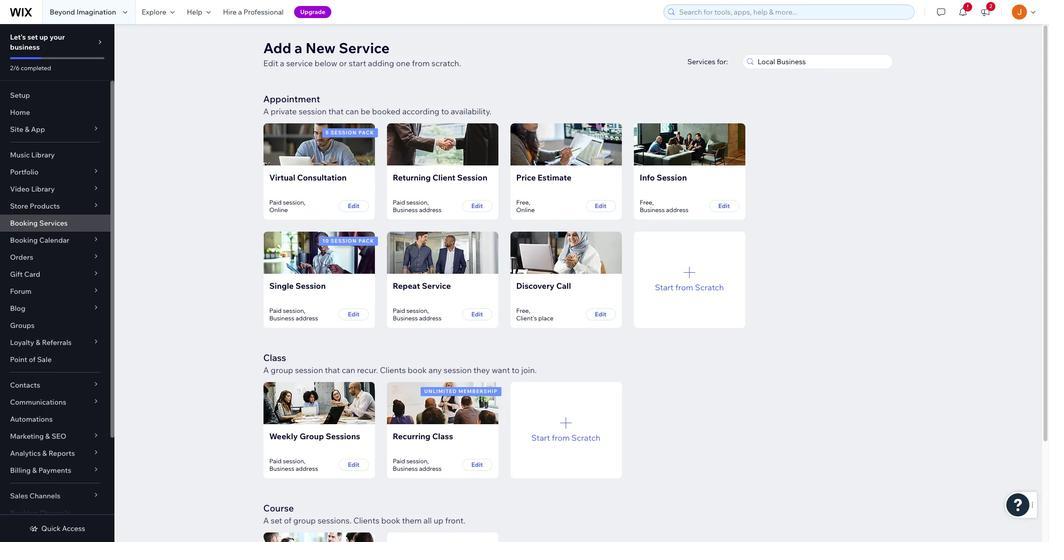Task type: vqa. For each thing, say whether or not it's contained in the screenshot.


Task type: locate. For each thing, give the bounding box(es) containing it.
appointment a private session that can be booked according to availability.
[[263, 93, 492, 117]]

clients right recur.
[[380, 366, 406, 376]]

paid down repeat
[[393, 307, 405, 315]]

set inside the let's set up your business
[[27, 33, 38, 42]]

0 vertical spatial clients
[[380, 366, 406, 376]]

1 vertical spatial service
[[422, 281, 451, 291]]

can inside class a group session that can recur. clients book any session they want to join.
[[342, 366, 355, 376]]

1 horizontal spatial book
[[408, 366, 427, 376]]

0 horizontal spatial online
[[269, 206, 288, 214]]

1 vertical spatial of
[[284, 516, 292, 526]]

free for info
[[640, 199, 653, 206]]

to inside class a group session that can recur. clients book any session they want to join.
[[512, 366, 520, 376]]

0 horizontal spatial start
[[532, 433, 550, 443]]

address down recurring class
[[419, 466, 442, 473]]

0 horizontal spatial to
[[441, 106, 449, 117]]

services for:
[[688, 57, 728, 66]]

1 vertical spatial up
[[434, 516, 444, 526]]

a for class
[[263, 366, 269, 376]]

1 vertical spatial booking
[[10, 236, 38, 245]]

edit for info session
[[719, 202, 730, 210]]

1 horizontal spatial start from scratch
[[655, 283, 724, 293]]

, down group
[[304, 458, 306, 466]]

business down returning at the top
[[393, 206, 418, 214]]

session for recurring class
[[407, 458, 428, 466]]

contacts
[[10, 381, 40, 390]]

quick access
[[41, 525, 85, 534]]

online inside "paid session , online"
[[269, 206, 288, 214]]

join.
[[522, 366, 537, 376]]

loyalty
[[10, 339, 34, 348]]

a inside appointment a private session that can be booked according to availability.
[[263, 106, 269, 117]]

1 pack from the top
[[359, 130, 374, 136]]

& for billing
[[32, 467, 37, 476]]

1 horizontal spatial class
[[433, 432, 453, 442]]

0 horizontal spatial class
[[263, 353, 286, 364]]

1 vertical spatial pack
[[359, 238, 374, 245]]

paid inside "paid session , online"
[[269, 199, 282, 206]]

up left your at the left of page
[[39, 33, 48, 42]]

set up business
[[27, 33, 38, 42]]

1 vertical spatial services
[[39, 219, 68, 228]]

& right site
[[25, 125, 29, 134]]

group inside course a set of group sessions. clients book them all up front.
[[293, 516, 316, 526]]

0 horizontal spatial from
[[412, 58, 430, 68]]

setup
[[10, 91, 30, 100]]

0 horizontal spatial service
[[339, 39, 390, 57]]

2 booking from the top
[[10, 236, 38, 245]]

of inside course a set of group sessions. clients book them all up front.
[[284, 516, 292, 526]]

a inside course a set of group sessions. clients book them all up front.
[[263, 516, 269, 526]]

start from scratch button
[[634, 232, 746, 328], [511, 383, 622, 479]]

edit button for weekly group sessions
[[339, 460, 369, 472]]

& inside loyalty & referrals dropdown button
[[36, 339, 40, 348]]

0 vertical spatial of
[[29, 356, 36, 365]]

services left for:
[[688, 57, 716, 66]]

that
[[329, 106, 344, 117], [325, 366, 340, 376]]

1 horizontal spatial service
[[422, 281, 451, 291]]

Search for tools, apps, help & more... field
[[677, 5, 912, 19]]

online down price
[[517, 206, 535, 214]]

channels up quick access button on the left bottom of page
[[39, 509, 70, 518]]

0 vertical spatial to
[[441, 106, 449, 117]]

1 vertical spatial library
[[31, 185, 55, 194]]

0 vertical spatial start from scratch
[[655, 283, 724, 293]]

pack for consultation
[[359, 130, 374, 136]]

2
[[990, 3, 993, 10]]

2 a from the top
[[263, 366, 269, 376]]

pack down be
[[359, 130, 374, 136]]

service
[[339, 39, 390, 57], [422, 281, 451, 291]]

, down "virtual consultation"
[[304, 199, 306, 206]]

card
[[24, 270, 40, 279]]

library inside dropdown button
[[31, 185, 55, 194]]

booking calendar
[[10, 236, 69, 245]]

of inside sidebar element
[[29, 356, 36, 365]]

a inside 'hire a professional' link
[[238, 8, 242, 17]]

book left them
[[381, 516, 400, 526]]

1 horizontal spatial services
[[688, 57, 716, 66]]

pack right 10
[[359, 238, 374, 245]]

start
[[655, 283, 674, 293], [532, 433, 550, 443]]

paid session , online
[[269, 199, 306, 214]]

loyalty & referrals
[[10, 339, 72, 348]]

business
[[393, 206, 418, 214], [640, 206, 665, 214], [269, 315, 294, 322], [393, 315, 418, 322], [269, 466, 294, 473], [393, 466, 418, 473]]

address down returning client session
[[419, 206, 442, 214]]

1 horizontal spatial set
[[271, 516, 282, 526]]

price
[[517, 173, 536, 183]]

payments
[[38, 467, 71, 476]]

0 vertical spatial library
[[31, 151, 55, 160]]

booking down store
[[10, 219, 38, 228]]

& for site
[[25, 125, 29, 134]]

of left sale
[[29, 356, 36, 365]]

0 vertical spatial a
[[238, 8, 242, 17]]

& inside billing & payments popup button
[[32, 467, 37, 476]]

paid for virtual
[[269, 199, 282, 206]]

session inside "paid session , online"
[[283, 199, 304, 206]]

0 vertical spatial start
[[655, 283, 674, 293]]

2 vertical spatial booking
[[10, 509, 38, 518]]

paid session , business address for returning
[[393, 199, 442, 214]]

address for repeat service
[[419, 315, 442, 322]]

edit for discovery call
[[595, 311, 607, 318]]

scratch.
[[432, 58, 461, 68]]

& left reports
[[42, 450, 47, 459]]

1 horizontal spatial start from scratch button
[[634, 232, 746, 328]]

to left join.
[[512, 366, 520, 376]]

up right all
[[434, 516, 444, 526]]

2 pack from the top
[[359, 238, 374, 245]]

2 library from the top
[[31, 185, 55, 194]]

1 horizontal spatial to
[[512, 366, 520, 376]]

session right single
[[296, 281, 326, 291]]

, down price
[[529, 199, 531, 206]]

session for 5 session pack
[[331, 130, 357, 136]]

, left place
[[529, 307, 531, 315]]

0 vertical spatial set
[[27, 33, 38, 42]]

paid session , business address down single session
[[269, 307, 318, 322]]

& for loyalty
[[36, 339, 40, 348]]

session for info session
[[657, 173, 687, 183]]

0 vertical spatial book
[[408, 366, 427, 376]]

& right loyalty
[[36, 339, 40, 348]]

1 vertical spatial group
[[293, 516, 316, 526]]

business down weekly
[[269, 466, 294, 473]]

0 horizontal spatial services
[[39, 219, 68, 228]]

1 vertical spatial channels
[[39, 509, 70, 518]]

up
[[39, 33, 48, 42], [434, 516, 444, 526]]

start
[[349, 58, 366, 68]]

paid for repeat
[[393, 307, 405, 315]]

1 vertical spatial start from scratch
[[532, 433, 601, 443]]

of down 'course' in the bottom left of the page
[[284, 516, 292, 526]]

2 vertical spatial a
[[263, 516, 269, 526]]

paid for returning
[[393, 199, 405, 206]]

1 booking from the top
[[10, 219, 38, 228]]

& left seo
[[45, 432, 50, 441]]

edit button
[[339, 200, 369, 212], [462, 200, 492, 212], [586, 200, 616, 212], [709, 200, 740, 212], [339, 309, 369, 321], [462, 309, 492, 321], [586, 309, 616, 321], [339, 460, 369, 472], [462, 460, 492, 472]]

10
[[323, 238, 329, 245]]

0 horizontal spatial a
[[238, 8, 242, 17]]

that inside appointment a private session that can be booked according to availability.
[[329, 106, 344, 117]]

session right 10
[[331, 238, 357, 245]]

online down virtual
[[269, 206, 288, 214]]

address down single session
[[296, 315, 318, 322]]

1 vertical spatial set
[[271, 516, 282, 526]]

app
[[31, 125, 45, 134]]

that inside class a group session that can recur. clients book any session they want to join.
[[325, 366, 340, 376]]

to right according
[[441, 106, 449, 117]]

music library link
[[0, 147, 110, 164]]

0 horizontal spatial book
[[381, 516, 400, 526]]

business down recurring
[[393, 466, 418, 473]]

paid session , business address down weekly
[[269, 458, 318, 473]]

booking down sales
[[10, 509, 38, 518]]

booking for booking channels
[[10, 509, 38, 518]]

availability.
[[451, 106, 492, 117]]

channels for booking channels
[[39, 509, 70, 518]]

returning client session
[[393, 173, 488, 183]]

& right billing
[[32, 467, 37, 476]]

1 vertical spatial class
[[433, 432, 453, 442]]

0 horizontal spatial of
[[29, 356, 36, 365]]

group inside class a group session that can recur. clients book any session they want to join.
[[271, 366, 293, 376]]

library up products
[[31, 185, 55, 194]]

0 vertical spatial service
[[339, 39, 390, 57]]

new
[[306, 39, 336, 57]]

0 vertical spatial can
[[346, 106, 359, 117]]

book inside class a group session that can recur. clients book any session they want to join.
[[408, 366, 427, 376]]

business for returning client session
[[393, 206, 418, 214]]

store products
[[10, 202, 60, 211]]

& inside site & app dropdown button
[[25, 125, 29, 134]]

, down single session
[[304, 307, 306, 315]]

0 vertical spatial services
[[688, 57, 716, 66]]

, inside free , online
[[529, 199, 531, 206]]

discovery call
[[517, 281, 571, 291]]

, down returning client session
[[428, 199, 429, 206]]

recurring
[[393, 432, 431, 442]]

booking calendar button
[[0, 232, 110, 249]]

seo
[[52, 432, 66, 441]]

, down the repeat service
[[428, 307, 429, 315]]

analytics
[[10, 450, 41, 459]]

library up portfolio dropdown button
[[31, 151, 55, 160]]

10 session pack
[[323, 238, 374, 245]]

a for course
[[263, 516, 269, 526]]

a inside class a group session that can recur. clients book any session they want to join.
[[263, 366, 269, 376]]

0 horizontal spatial start from scratch
[[532, 433, 601, 443]]

, down info
[[653, 199, 654, 206]]

sidebar element
[[0, 24, 115, 543]]

that up 5
[[329, 106, 344, 117]]

single session
[[269, 281, 326, 291]]

1 vertical spatial book
[[381, 516, 400, 526]]

can left be
[[346, 106, 359, 117]]

set inside course a set of group sessions. clients book them all up front.
[[271, 516, 282, 526]]

1 horizontal spatial up
[[434, 516, 444, 526]]

session right info
[[657, 173, 687, 183]]

clients inside class a group session that can recur. clients book any session they want to join.
[[380, 366, 406, 376]]

site & app button
[[0, 121, 110, 138]]

0 vertical spatial that
[[329, 106, 344, 117]]

weekly
[[269, 432, 298, 442]]

address inside free , business address
[[666, 206, 689, 214]]

booking inside dropdown button
[[10, 236, 38, 245]]

1 online from the left
[[269, 206, 288, 214]]

can inside appointment a private session that can be booked according to availability.
[[346, 106, 359, 117]]

edit button for returning client session
[[462, 200, 492, 212]]

group
[[300, 432, 324, 442]]

can left recur.
[[342, 366, 355, 376]]

booking up orders at the left top
[[10, 236, 38, 245]]

services up calendar
[[39, 219, 68, 228]]

0 horizontal spatial up
[[39, 33, 48, 42]]

& inside the marketing & seo dropdown button
[[45, 432, 50, 441]]

2 horizontal spatial a
[[295, 39, 303, 57]]

1 vertical spatial to
[[512, 366, 520, 376]]

session for single session
[[283, 307, 304, 315]]

free inside free , business address
[[640, 199, 653, 206]]

edit button for single session
[[339, 309, 369, 321]]

beyond
[[50, 8, 75, 17]]

3 a from the top
[[263, 516, 269, 526]]

0 vertical spatial pack
[[359, 130, 374, 136]]

clients inside course a set of group sessions. clients book them all up front.
[[354, 516, 380, 526]]

business down info
[[640, 206, 665, 214]]

1 vertical spatial a
[[295, 39, 303, 57]]

free inside free , client's place
[[517, 307, 529, 315]]

1 vertical spatial clients
[[354, 516, 380, 526]]

start from scratch for the leftmost start from scratch button
[[532, 433, 601, 443]]

edit button for info session
[[709, 200, 740, 212]]

up inside course a set of group sessions. clients book them all up front.
[[434, 516, 444, 526]]

completed
[[21, 64, 51, 72]]

0 vertical spatial channels
[[30, 492, 60, 501]]

portfolio
[[10, 168, 39, 177]]

paid session , business address down returning at the top
[[393, 199, 442, 214]]

5 session pack
[[326, 130, 374, 136]]

paid down virtual
[[269, 199, 282, 206]]

appointment
[[263, 93, 320, 105]]

address down info session
[[666, 206, 689, 214]]

1 vertical spatial start from scratch button
[[511, 383, 622, 479]]

billing & payments
[[10, 467, 71, 476]]

0 vertical spatial a
[[263, 106, 269, 117]]

channels up booking channels
[[30, 492, 60, 501]]

0 horizontal spatial scratch
[[572, 433, 601, 443]]

1 library from the top
[[31, 151, 55, 160]]

front.
[[445, 516, 466, 526]]

contacts button
[[0, 377, 110, 394]]

business down repeat
[[393, 315, 418, 322]]

& inside analytics & reports "popup button"
[[42, 450, 47, 459]]

blog
[[10, 304, 25, 313]]

0 vertical spatial class
[[263, 353, 286, 364]]

service inside add a new service edit a service below or start adding one from scratch.
[[339, 39, 390, 57]]

service up start
[[339, 39, 390, 57]]

edit button for virtual consultation
[[339, 200, 369, 212]]

channels inside dropdown button
[[30, 492, 60, 501]]

0 horizontal spatial clients
[[354, 516, 380, 526]]

session for virtual consultation
[[283, 199, 304, 206]]

call
[[557, 281, 571, 291]]

address down group
[[296, 466, 318, 473]]

5
[[326, 130, 329, 136]]

1 horizontal spatial online
[[517, 206, 535, 214]]

group
[[271, 366, 293, 376], [293, 516, 316, 526]]

a right hire
[[238, 8, 242, 17]]

service right repeat
[[422, 281, 451, 291]]

, for session
[[304, 307, 306, 315]]

session for repeat service
[[407, 307, 428, 315]]

adding
[[368, 58, 394, 68]]

analytics & reports button
[[0, 445, 110, 463]]

address down the repeat service
[[419, 315, 442, 322]]

session for returning client session
[[407, 199, 428, 206]]

paid session , business address for weekly
[[269, 458, 318, 473]]

2 vertical spatial from
[[552, 433, 570, 443]]

music
[[10, 151, 30, 160]]

0 vertical spatial group
[[271, 366, 293, 376]]

paid session , business address down recurring
[[393, 458, 442, 473]]

a
[[263, 106, 269, 117], [263, 366, 269, 376], [263, 516, 269, 526]]

2 vertical spatial a
[[280, 58, 285, 68]]

start for the leftmost start from scratch button
[[532, 433, 550, 443]]

free down price
[[517, 199, 529, 206]]

1 vertical spatial that
[[325, 366, 340, 376]]

a up service
[[295, 39, 303, 57]]

scratch
[[695, 283, 724, 293], [572, 433, 601, 443]]

1 vertical spatial start
[[532, 433, 550, 443]]

paid down single
[[269, 307, 282, 315]]

a down add
[[280, 58, 285, 68]]

1 horizontal spatial a
[[280, 58, 285, 68]]

services
[[688, 57, 716, 66], [39, 219, 68, 228]]

paid down weekly
[[269, 458, 282, 466]]

virtual consultation
[[269, 173, 347, 183]]

1 horizontal spatial start
[[655, 283, 674, 293]]

set down 'course' in the bottom left of the page
[[271, 516, 282, 526]]

, down recurring class
[[428, 458, 429, 466]]

1 horizontal spatial of
[[284, 516, 292, 526]]

business
[[10, 43, 40, 52]]

1 vertical spatial a
[[263, 366, 269, 376]]

paid down returning at the top
[[393, 199, 405, 206]]

class a group session that can recur. clients book any session they want to join.
[[263, 353, 537, 376]]

free down info
[[640, 199, 653, 206]]

clients right sessions.
[[354, 516, 380, 526]]

free , business address
[[640, 199, 689, 214]]

info session
[[640, 173, 687, 183]]

1 horizontal spatial clients
[[380, 366, 406, 376]]

edit inside add a new service edit a service below or start adding one from scratch.
[[263, 58, 278, 68]]

0 horizontal spatial set
[[27, 33, 38, 42]]

point of sale
[[10, 356, 52, 365]]

paid session , business address down the repeat service
[[393, 307, 442, 322]]

1 vertical spatial can
[[342, 366, 355, 376]]

that left recur.
[[325, 366, 340, 376]]

, inside "paid session , online"
[[304, 199, 306, 206]]

0 vertical spatial up
[[39, 33, 48, 42]]

let's set up your business
[[10, 33, 65, 52]]

let's
[[10, 33, 26, 42]]

3 booking from the top
[[10, 509, 38, 518]]

paid
[[269, 199, 282, 206], [393, 199, 405, 206], [269, 307, 282, 315], [393, 307, 405, 315], [269, 458, 282, 466], [393, 458, 405, 466]]

home link
[[0, 104, 110, 121]]

1 horizontal spatial scratch
[[695, 283, 724, 293]]

, inside free , client's place
[[529, 307, 531, 315]]

0 vertical spatial from
[[412, 58, 430, 68]]

1 a from the top
[[263, 106, 269, 117]]

book left any
[[408, 366, 427, 376]]

session right 5
[[331, 130, 357, 136]]

free left place
[[517, 307, 529, 315]]

free inside free , online
[[517, 199, 529, 206]]

upgrade
[[300, 8, 326, 16]]

free , client's place
[[517, 307, 554, 322]]

paid for single
[[269, 307, 282, 315]]

2 horizontal spatial from
[[676, 283, 694, 293]]

0 vertical spatial booking
[[10, 219, 38, 228]]

business down single
[[269, 315, 294, 322]]

paid down recurring
[[393, 458, 405, 466]]

blog button
[[0, 300, 110, 317]]



Task type: describe. For each thing, give the bounding box(es) containing it.
quick
[[41, 525, 61, 534]]

setup link
[[0, 87, 110, 104]]

automations
[[10, 415, 53, 424]]

gift card
[[10, 270, 40, 279]]

calendar
[[39, 236, 69, 245]]

products
[[30, 202, 60, 211]]

edit button for recurring class
[[462, 460, 492, 472]]

reports
[[49, 450, 75, 459]]

forum button
[[0, 283, 110, 300]]

start from scratch for top start from scratch button
[[655, 283, 724, 293]]

price estimate
[[517, 173, 572, 183]]

session for 10 session pack
[[331, 238, 357, 245]]

booking for booking calendar
[[10, 236, 38, 245]]

video library button
[[0, 181, 110, 198]]

any
[[429, 366, 442, 376]]

pack for session
[[359, 238, 374, 245]]

business for single session
[[269, 315, 294, 322]]

help
[[187, 8, 202, 17]]

that for class
[[325, 366, 340, 376]]

can for class
[[342, 366, 355, 376]]

estimate
[[538, 173, 572, 183]]

quick access button
[[29, 525, 85, 534]]

a for professional
[[238, 8, 242, 17]]

recurring class
[[393, 432, 453, 442]]

a for appointment
[[263, 106, 269, 117]]

returning
[[393, 173, 431, 183]]

they
[[474, 366, 490, 376]]

want
[[492, 366, 510, 376]]

client's
[[517, 315, 537, 322]]

service
[[286, 58, 313, 68]]

booking services
[[10, 219, 68, 228]]

Enter the type of business field
[[755, 55, 890, 69]]

hire a professional link
[[217, 0, 290, 24]]

library for video library
[[31, 185, 55, 194]]

channels for sales channels
[[30, 492, 60, 501]]

your
[[50, 33, 65, 42]]

1 horizontal spatial from
[[552, 433, 570, 443]]

edit for single session
[[348, 311, 360, 318]]

billing & payments button
[[0, 463, 110, 480]]

video library
[[10, 185, 55, 194]]

2/6 completed
[[10, 64, 51, 72]]

can for appointment
[[346, 106, 359, 117]]

hire
[[223, 8, 237, 17]]

& for marketing
[[45, 432, 50, 441]]

sales channels button
[[0, 488, 110, 505]]

paid session , business address for recurring
[[393, 458, 442, 473]]

automations link
[[0, 411, 110, 428]]

marketing & seo
[[10, 432, 66, 441]]

sessions.
[[318, 516, 352, 526]]

session for weekly group sessions
[[283, 458, 304, 466]]

address for recurring class
[[419, 466, 442, 473]]

groups link
[[0, 317, 110, 334]]

0 vertical spatial start from scratch button
[[634, 232, 746, 328]]

music library
[[10, 151, 55, 160]]

edit for repeat service
[[472, 311, 483, 318]]

edit button for price estimate
[[586, 200, 616, 212]]

paid session , business address for single
[[269, 307, 318, 322]]

communications
[[10, 398, 66, 407]]

free for discovery
[[517, 307, 529, 315]]

2 online from the left
[[517, 206, 535, 214]]

video
[[10, 185, 30, 194]]

orders button
[[0, 249, 110, 266]]

address for returning client session
[[419, 206, 442, 214]]

site & app
[[10, 125, 45, 134]]

upgrade button
[[294, 6, 332, 18]]

book inside course a set of group sessions. clients book them all up front.
[[381, 516, 400, 526]]

start for top start from scratch button
[[655, 283, 674, 293]]

sessions
[[326, 432, 360, 442]]

business inside free , business address
[[640, 206, 665, 214]]

that for appointment
[[329, 106, 344, 117]]

add
[[263, 39, 291, 57]]

edit button for repeat service
[[462, 309, 492, 321]]

sales
[[10, 492, 28, 501]]

according
[[403, 106, 440, 117]]

1 vertical spatial scratch
[[572, 433, 601, 443]]

edit for virtual consultation
[[348, 202, 360, 210]]

sale
[[37, 356, 52, 365]]

edit for price estimate
[[595, 202, 607, 210]]

booking services link
[[0, 215, 110, 232]]

library for music library
[[31, 151, 55, 160]]

paid for recurring
[[393, 458, 405, 466]]

booked
[[372, 106, 401, 117]]

edit button for discovery call
[[586, 309, 616, 321]]

, for class
[[428, 458, 429, 466]]

free , online
[[517, 199, 535, 214]]

to inside appointment a private session that can be booked according to availability.
[[441, 106, 449, 117]]

edit for weekly group sessions
[[348, 462, 360, 469]]

paid for weekly
[[269, 458, 282, 466]]

session for single session
[[296, 281, 326, 291]]

address for single session
[[296, 315, 318, 322]]

class inside class a group session that can recur. clients book any session they want to join.
[[263, 353, 286, 364]]

store products button
[[0, 198, 110, 215]]

point
[[10, 356, 27, 365]]

hire a professional
[[223, 8, 284, 17]]

a for new
[[295, 39, 303, 57]]

billing
[[10, 467, 31, 476]]

edit for returning client session
[[472, 202, 483, 210]]

edit for recurring class
[[472, 462, 483, 469]]

business for repeat service
[[393, 315, 418, 322]]

from inside add a new service edit a service below or start adding one from scratch.
[[412, 58, 430, 68]]

up inside the let's set up your business
[[39, 33, 48, 42]]

free for price
[[517, 199, 529, 206]]

paid session , business address for repeat
[[393, 307, 442, 322]]

address for weekly group sessions
[[296, 466, 318, 473]]

session right the 'client'
[[457, 173, 488, 183]]

portfolio button
[[0, 164, 110, 181]]

marketing
[[10, 432, 44, 441]]

loyalty & referrals button
[[0, 334, 110, 352]]

site
[[10, 125, 23, 134]]

, for consultation
[[304, 199, 306, 206]]

0 vertical spatial scratch
[[695, 283, 724, 293]]

them
[[402, 516, 422, 526]]

booking channels link
[[0, 505, 110, 522]]

, for service
[[428, 307, 429, 315]]

services inside sidebar element
[[39, 219, 68, 228]]

unlimited
[[425, 389, 457, 395]]

0 horizontal spatial start from scratch button
[[511, 383, 622, 479]]

single
[[269, 281, 294, 291]]

session inside appointment a private session that can be booked according to availability.
[[299, 106, 327, 117]]

, for client
[[428, 199, 429, 206]]

, for group
[[304, 458, 306, 466]]

, inside free , business address
[[653, 199, 654, 206]]

for:
[[717, 57, 728, 66]]

gift card button
[[0, 266, 110, 283]]

client
[[433, 173, 456, 183]]

or
[[339, 58, 347, 68]]

be
[[361, 106, 371, 117]]

gift
[[10, 270, 23, 279]]

all
[[424, 516, 432, 526]]

place
[[539, 315, 554, 322]]

booking for booking services
[[10, 219, 38, 228]]

add a new service edit a service below or start adding one from scratch.
[[263, 39, 461, 68]]

2/6
[[10, 64, 20, 72]]

professional
[[244, 8, 284, 17]]

business for recurring class
[[393, 466, 418, 473]]

course a set of group sessions. clients book them all up front.
[[263, 503, 466, 526]]

membership
[[459, 389, 498, 395]]

business for weekly group sessions
[[269, 466, 294, 473]]

1 vertical spatial from
[[676, 283, 694, 293]]

& for analytics
[[42, 450, 47, 459]]



